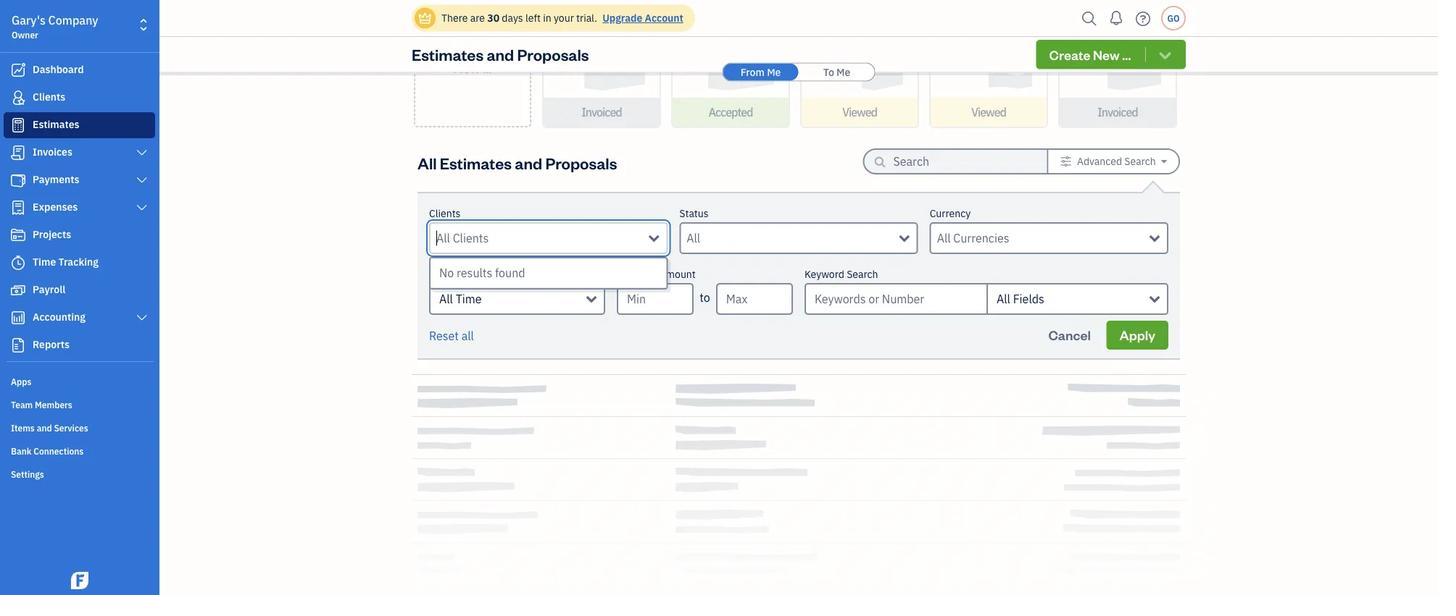Task type: describe. For each thing, give the bounding box(es) containing it.
bank connections
[[11, 446, 84, 457]]

client image
[[9, 91, 27, 105]]

All Currencies search field
[[937, 230, 1150, 247]]

team members link
[[4, 394, 155, 415]]

cancel button
[[1036, 321, 1104, 350]]

date
[[429, 268, 450, 281]]

payments link
[[4, 167, 155, 194]]

projects
[[33, 228, 71, 241]]

0 vertical spatial proposals
[[517, 44, 589, 65]]

timer image
[[9, 256, 27, 270]]

invoices link
[[4, 140, 155, 166]]

expense image
[[9, 201, 27, 215]]

Estimate Amount Maximum text field
[[716, 283, 793, 315]]

payments
[[33, 173, 79, 186]]

to
[[823, 65, 834, 79]]

owner
[[12, 29, 38, 41]]

reset all
[[429, 329, 474, 344]]

all fields
[[997, 292, 1044, 307]]

trial.
[[576, 11, 597, 25]]

account
[[645, 11, 683, 25]]

bank
[[11, 446, 32, 457]]

range
[[453, 268, 479, 281]]

days
[[502, 11, 523, 25]]

to me
[[823, 65, 851, 79]]

1 vertical spatial clients
[[429, 207, 461, 220]]

items and services link
[[4, 417, 155, 439]]

all for all estimates and proposals
[[418, 153, 437, 173]]

estimates for estimates
[[33, 118, 79, 131]]

reset
[[429, 329, 459, 344]]

time inside main element
[[33, 256, 56, 269]]

invoices
[[33, 145, 72, 159]]

1 invoiced from the left
[[582, 105, 622, 120]]

expenses
[[33, 200, 78, 214]]

to
[[700, 290, 710, 306]]

me for from me
[[767, 65, 781, 79]]

advanced search
[[1077, 155, 1156, 168]]

search image
[[1078, 8, 1101, 29]]

items
[[11, 423, 35, 434]]

apply
[[1120, 327, 1156, 344]]

go button
[[1161, 6, 1186, 30]]

from me
[[741, 65, 781, 79]]

tracking
[[58, 256, 99, 269]]

company
[[48, 13, 98, 28]]

services
[[54, 423, 88, 434]]

advanced
[[1077, 155, 1122, 168]]

gary's
[[12, 13, 46, 28]]

cancel
[[1049, 327, 1091, 344]]

chart image
[[9, 311, 27, 325]]

from me link
[[723, 63, 799, 81]]

report image
[[9, 339, 27, 353]]

chevron large down image for invoices
[[135, 147, 149, 159]]

advanced search button
[[1049, 150, 1179, 173]]

reset all button
[[429, 328, 474, 345]]

chevrondown image
[[1157, 47, 1174, 62]]

team members
[[11, 399, 72, 411]]

apps
[[11, 376, 32, 388]]

chevron large down image for expenses
[[135, 202, 149, 214]]

estimate image
[[9, 118, 27, 133]]

payroll
[[33, 283, 65, 296]]

all for all time
[[439, 292, 453, 307]]

create for leftmost create new … dropdown button
[[452, 42, 493, 59]]

items and services
[[11, 423, 88, 434]]

All Clients search field
[[436, 230, 649, 247]]

create for create new … dropdown button to the right
[[1049, 46, 1091, 63]]

projects link
[[4, 223, 155, 249]]

gary's company owner
[[12, 13, 98, 41]]

payment image
[[9, 173, 27, 188]]

currency
[[930, 207, 971, 220]]

0 horizontal spatial …
[[483, 59, 492, 76]]

found
[[495, 266, 525, 281]]

apps link
[[4, 370, 155, 392]]

upgrade account link
[[600, 11, 683, 25]]

all time button
[[429, 283, 605, 315]]

main element
[[0, 0, 196, 596]]

dashboard link
[[4, 57, 155, 83]]

estimates and proposals
[[412, 44, 589, 65]]

in
[[543, 11, 551, 25]]

there are 30 days left in your trial. upgrade account
[[441, 11, 683, 25]]

no
[[439, 266, 454, 281]]

connections
[[34, 446, 84, 457]]

left
[[526, 11, 541, 25]]

all for all fields
[[997, 292, 1010, 307]]

freshbooks image
[[68, 573, 91, 590]]



Task type: locate. For each thing, give the bounding box(es) containing it.
create new … button
[[414, 0, 531, 128], [1036, 40, 1186, 69]]

all inside keyword search field
[[997, 292, 1010, 307]]

time down range
[[456, 292, 482, 307]]

time inside dropdown button
[[456, 292, 482, 307]]

reports
[[33, 338, 70, 352]]

me right 'to'
[[837, 65, 851, 79]]

time right the timer image
[[33, 256, 56, 269]]

clients link
[[4, 85, 155, 111]]

1 chevron large down image from the top
[[135, 147, 149, 159]]

settings image
[[1060, 156, 1072, 167]]

go
[[1167, 12, 1180, 24]]

viewed
[[842, 105, 877, 120], [971, 105, 1006, 120]]

me inside 'link'
[[767, 65, 781, 79]]

0 vertical spatial search
[[1125, 155, 1156, 168]]

me right from
[[767, 65, 781, 79]]

0 horizontal spatial create
[[452, 42, 493, 59]]

1 horizontal spatial time
[[456, 292, 482, 307]]

settings
[[11, 469, 44, 481]]

members
[[35, 399, 72, 411]]

1 horizontal spatial …
[[1122, 46, 1131, 63]]

all
[[462, 329, 474, 344]]

2 vertical spatial and
[[37, 423, 52, 434]]

create down search image
[[1049, 46, 1091, 63]]

2 vertical spatial estimates
[[440, 153, 512, 173]]

fields
[[1013, 292, 1044, 307]]

chevron large down image for payments
[[135, 175, 149, 186]]

1 horizontal spatial new
[[1093, 46, 1120, 63]]

search left the caretdown icon
[[1125, 155, 1156, 168]]

1 horizontal spatial create
[[1049, 46, 1091, 63]]

0 horizontal spatial and
[[37, 423, 52, 434]]

1 horizontal spatial all
[[439, 292, 453, 307]]

chevron large down image
[[135, 147, 149, 159], [135, 175, 149, 186]]

1 vertical spatial search
[[847, 268, 878, 281]]

2 viewed from the left
[[971, 105, 1006, 120]]

0 horizontal spatial clients
[[33, 90, 65, 104]]

… down 30
[[483, 59, 492, 76]]

create
[[452, 42, 493, 59], [1049, 46, 1091, 63]]

search for advanced search
[[1125, 155, 1156, 168]]

settings link
[[4, 463, 155, 485]]

1 horizontal spatial clients
[[429, 207, 461, 220]]

search
[[1125, 155, 1156, 168], [847, 268, 878, 281]]

create down are
[[452, 42, 493, 59]]

search for keyword search
[[847, 268, 878, 281]]

1 vertical spatial time
[[456, 292, 482, 307]]

Search text field
[[893, 150, 1024, 173]]

0 vertical spatial chevron large down image
[[135, 147, 149, 159]]

me
[[767, 65, 781, 79], [837, 65, 851, 79]]

clients inside main element
[[33, 90, 65, 104]]

expenses link
[[4, 195, 155, 221]]

are
[[470, 11, 485, 25]]

2 horizontal spatial all
[[997, 292, 1010, 307]]

chevron large down image up projects link
[[135, 202, 149, 214]]

clients down dashboard
[[33, 90, 65, 104]]

1 horizontal spatial search
[[1125, 155, 1156, 168]]

keyword
[[805, 268, 844, 281]]

proposals
[[517, 44, 589, 65], [545, 153, 617, 173]]

1 horizontal spatial viewed
[[971, 105, 1006, 120]]

all
[[418, 153, 437, 173], [439, 292, 453, 307], [997, 292, 1010, 307]]

no results found
[[439, 266, 525, 281]]

2 chevron large down image from the top
[[135, 175, 149, 186]]

0 horizontal spatial all
[[418, 153, 437, 173]]

create new … down search image
[[1049, 46, 1131, 63]]

0 horizontal spatial create new … button
[[414, 0, 531, 128]]

0 horizontal spatial viewed
[[842, 105, 877, 120]]

accounting
[[33, 311, 86, 324]]

0 horizontal spatial search
[[847, 268, 878, 281]]

chevron large down image up reports link
[[135, 312, 149, 324]]

0 horizontal spatial time
[[33, 256, 56, 269]]

Estimate Amount Minimum text field
[[617, 283, 694, 315]]

1 me from the left
[[767, 65, 781, 79]]

0 horizontal spatial new
[[454, 59, 480, 76]]

upgrade
[[603, 11, 642, 25]]

search inside dropdown button
[[1125, 155, 1156, 168]]

amount
[[660, 268, 696, 281]]

chevron large down image inside expenses link
[[135, 202, 149, 214]]

0 vertical spatial clients
[[33, 90, 65, 104]]

1 vertical spatial proposals
[[545, 153, 617, 173]]

and inside main element
[[37, 423, 52, 434]]

clients
[[33, 90, 65, 104], [429, 207, 461, 220]]

all inside dropdown button
[[439, 292, 453, 307]]

me for to me
[[837, 65, 851, 79]]

go to help image
[[1132, 8, 1155, 29]]

notifications image
[[1105, 4, 1128, 33]]

0 horizontal spatial invoiced
[[582, 105, 622, 120]]

… down the notifications icon
[[1122, 46, 1131, 63]]

2 chevron large down image from the top
[[135, 312, 149, 324]]

0 vertical spatial chevron large down image
[[135, 202, 149, 214]]

0 horizontal spatial create new …
[[452, 42, 493, 76]]

all estimates and proposals
[[418, 153, 617, 173]]

chevron large down image down invoices link
[[135, 175, 149, 186]]

1 horizontal spatial me
[[837, 65, 851, 79]]

crown image
[[418, 11, 433, 26]]

estimates
[[412, 44, 484, 65], [33, 118, 79, 131], [440, 153, 512, 173]]

2 me from the left
[[837, 65, 851, 79]]

create new …
[[452, 42, 493, 76], [1049, 46, 1131, 63]]

viewed down to me link
[[842, 105, 877, 120]]

1 horizontal spatial create new … button
[[1036, 40, 1186, 69]]

new down are
[[454, 59, 480, 76]]

1 vertical spatial chevron large down image
[[135, 312, 149, 324]]

Keyword Search field
[[987, 283, 1169, 315]]

money image
[[9, 283, 27, 298]]

new
[[1093, 46, 1120, 63], [454, 59, 480, 76]]

search right keyword
[[847, 268, 878, 281]]

2 horizontal spatial and
[[515, 153, 542, 173]]

1 horizontal spatial invoiced
[[1098, 105, 1138, 120]]

2 invoiced from the left
[[1098, 105, 1138, 120]]

project image
[[9, 228, 27, 243]]

apply button
[[1107, 321, 1169, 350]]

1 vertical spatial and
[[515, 153, 542, 173]]

0 vertical spatial time
[[33, 256, 56, 269]]

caretdown image
[[1161, 156, 1167, 167]]

results
[[457, 266, 492, 281]]

1 vertical spatial estimates
[[33, 118, 79, 131]]

1 horizontal spatial and
[[487, 44, 514, 65]]

estimates for estimates and proposals
[[412, 44, 484, 65]]

date range
[[429, 268, 479, 281]]

estimate amount
[[617, 268, 696, 281]]

from
[[741, 65, 765, 79]]

1 viewed from the left
[[842, 105, 877, 120]]

new down the notifications icon
[[1093, 46, 1120, 63]]

dashboard
[[33, 63, 84, 76]]

0 horizontal spatial me
[[767, 65, 781, 79]]

chevron large down image
[[135, 202, 149, 214], [135, 312, 149, 324]]

estimates link
[[4, 112, 155, 138]]

0 vertical spatial estimates
[[412, 44, 484, 65]]

time
[[33, 256, 56, 269], [456, 292, 482, 307]]

chevron large down image up payments "link" in the left top of the page
[[135, 147, 149, 159]]

reports link
[[4, 333, 155, 359]]

…
[[1122, 46, 1131, 63], [483, 59, 492, 76]]

to me link
[[799, 63, 875, 81]]

accounting link
[[4, 305, 155, 331]]

your
[[554, 11, 574, 25]]

estimates inside main element
[[33, 118, 79, 131]]

clients up no
[[429, 207, 461, 220]]

Keyword Search text field
[[805, 283, 987, 315]]

there
[[441, 11, 468, 25]]

30
[[487, 11, 500, 25]]

estimate
[[617, 268, 657, 281]]

create new … down are
[[452, 42, 493, 76]]

all time
[[439, 292, 482, 307]]

viewed up search text field
[[971, 105, 1006, 120]]

invoice image
[[9, 146, 27, 160]]

0 vertical spatial and
[[487, 44, 514, 65]]

team
[[11, 399, 33, 411]]

no results found option
[[431, 259, 666, 289]]

dashboard image
[[9, 63, 27, 78]]

and for proposals
[[487, 44, 514, 65]]

time tracking
[[33, 256, 99, 269]]

time tracking link
[[4, 250, 155, 276]]

accepted
[[709, 105, 753, 120]]

status
[[680, 207, 709, 220]]

1 chevron large down image from the top
[[135, 202, 149, 214]]

All search field
[[687, 230, 899, 247]]

bank connections link
[[4, 440, 155, 462]]

and for services
[[37, 423, 52, 434]]

chevron large down image for accounting
[[135, 312, 149, 324]]

1 vertical spatial chevron large down image
[[135, 175, 149, 186]]

1 horizontal spatial create new …
[[1049, 46, 1131, 63]]

keyword search
[[805, 268, 878, 281]]

and
[[487, 44, 514, 65], [515, 153, 542, 173], [37, 423, 52, 434]]

invoiced
[[582, 105, 622, 120], [1098, 105, 1138, 120]]

payroll link
[[4, 278, 155, 304]]



Task type: vqa. For each thing, say whether or not it's contained in the screenshot.
To Me
yes



